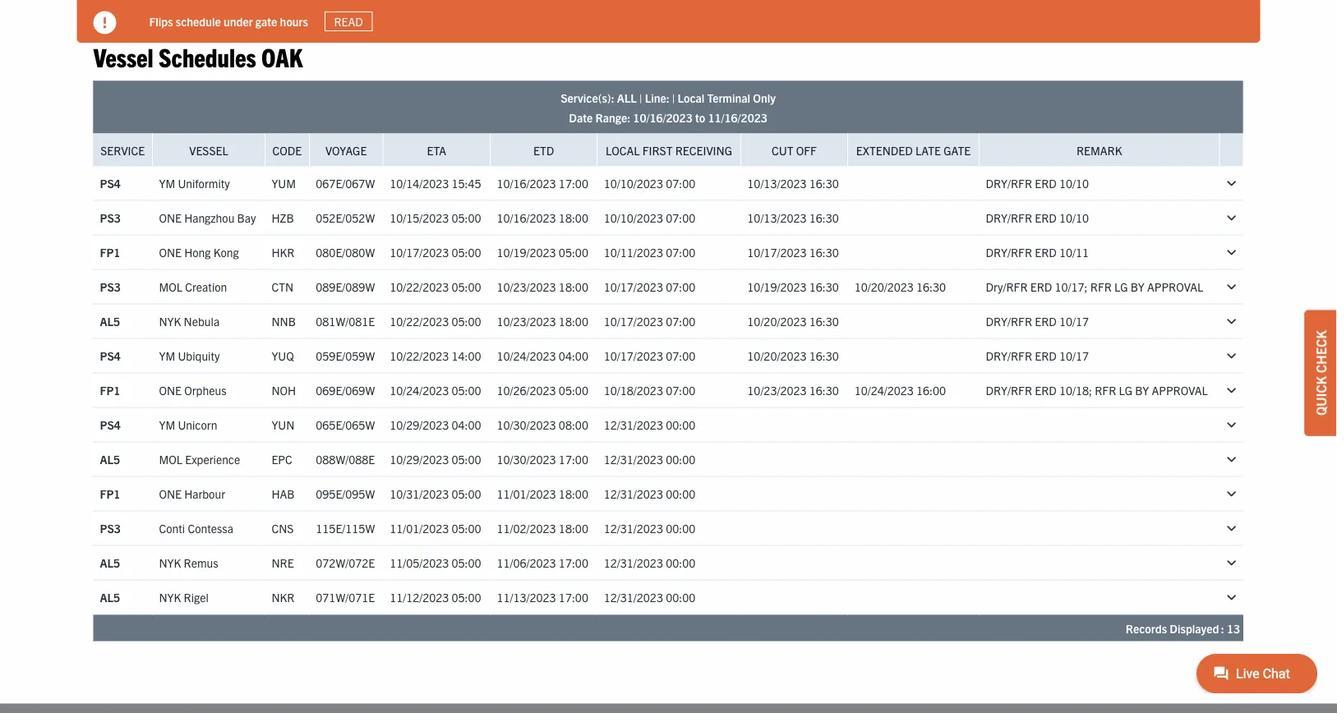 Task type: describe. For each thing, give the bounding box(es) containing it.
07:00 for 069e/069w
[[666, 383, 695, 398]]

11/12/2023
[[390, 590, 449, 605]]

erd for 059e/059w
[[1035, 349, 1057, 364]]

noh
[[272, 383, 296, 398]]

nnb
[[272, 314, 296, 329]]

10/16/2023 inside service(s): all | line: | local terminal only date range: 10/16/2023 to 11/16/2023
[[633, 110, 693, 125]]

dry/rfr erd 10/10 for 10/16/2023 18:00
[[986, 211, 1089, 226]]

05:00 for 052e/052w
[[452, 211, 481, 226]]

18:00 for 10/13/2023 16:30
[[559, 211, 588, 226]]

10/29/2023 05:00
[[390, 452, 481, 467]]

071w/071e
[[316, 590, 375, 605]]

range:
[[595, 110, 630, 125]]

067e/067w
[[316, 176, 375, 191]]

erd for 067e/067w
[[1035, 176, 1057, 191]]

4 18:00 from the top
[[559, 487, 588, 502]]

contessa
[[188, 521, 233, 536]]

10/11/2023 07:00
[[604, 245, 695, 260]]

rigel
[[184, 590, 209, 605]]

quick
[[1313, 376, 1329, 416]]

16:30 for 067e/067w
[[809, 176, 839, 191]]

081w/081e
[[316, 314, 375, 329]]

12/31/2023 00:00 for 11/02/2023 18:00
[[604, 521, 695, 536]]

erd for 081w/081e
[[1035, 314, 1057, 329]]

ps3 for one hangzhou bay
[[100, 211, 121, 226]]

erd for 069e/069w
[[1035, 383, 1057, 398]]

10/24/2023 for 10/24/2023 16:00
[[854, 383, 914, 398]]

dry/rfr for 10/19/2023 05:00
[[986, 245, 1032, 260]]

flips
[[149, 14, 173, 28]]

10/24/2023 for 10/24/2023 04:00
[[497, 349, 556, 364]]

00:00 for 10/30/2023 17:00
[[666, 452, 695, 467]]

unicorn
[[178, 418, 217, 433]]

hzb
[[272, 211, 294, 226]]

12/31/2023 for 11/06/2023 17:00
[[604, 556, 663, 571]]

12/31/2023 00:00 for 11/06/2023 17:00
[[604, 556, 695, 571]]

all
[[617, 90, 637, 105]]

10/18;
[[1059, 383, 1092, 398]]

dry/rfr erd 10/18; rfr lg by approval
[[986, 383, 1208, 398]]

date
[[569, 110, 593, 125]]

experience
[[185, 452, 240, 467]]

remus
[[184, 556, 218, 571]]

10/11
[[1059, 245, 1089, 260]]

10/17/2023 05:00
[[390, 245, 481, 260]]

17:00 for 11/06/2023 17:00
[[559, 556, 588, 571]]

10/29/2023 04:00
[[390, 418, 481, 433]]

10/30/2023 17:00
[[497, 452, 588, 467]]

nebula
[[184, 314, 220, 329]]

05:00 for 080e/080w
[[452, 245, 481, 260]]

10/23/2023 16:30
[[747, 383, 839, 398]]

065e/065w
[[316, 418, 375, 433]]

11/01/2023 for 11/01/2023 18:00
[[497, 487, 556, 502]]

etd
[[533, 143, 554, 158]]

10/24/2023 05:00
[[390, 383, 481, 398]]

hong
[[184, 245, 211, 260]]

16:30 for 081w/081e
[[809, 314, 839, 329]]

11/05/2023 05:00
[[390, 556, 481, 571]]

one for one hangzhou bay
[[159, 211, 182, 226]]

10/17/2023 16:30
[[747, 245, 839, 260]]

04:00 for 10/29/2023 04:00
[[452, 418, 481, 433]]

to
[[695, 110, 705, 125]]

059e/059w
[[316, 349, 375, 364]]

yun
[[272, 418, 295, 433]]

approval for dry/rfr erd 10/18; rfr lg by approval
[[1152, 383, 1208, 398]]

ym for ym ubiquity
[[159, 349, 175, 364]]

05:00 for 095e/095w
[[452, 487, 481, 502]]

kong
[[213, 245, 239, 260]]

10/17/2023 for 089e/089w
[[604, 280, 663, 295]]

10/10/2023 for 17:00
[[604, 176, 663, 191]]

hkr
[[272, 245, 295, 260]]

creation
[[185, 280, 227, 295]]

088w/088e
[[316, 452, 375, 467]]

07:00 for 052e/052w
[[666, 211, 695, 226]]

12/31/2023 00:00 for 11/01/2023 18:00
[[604, 487, 695, 502]]

yum
[[272, 176, 296, 191]]

one for one orpheus
[[159, 383, 182, 398]]

10/23/2023 for 089e/089w
[[497, 280, 556, 295]]

052e/052w
[[316, 211, 375, 226]]

ps4 for ym ubiquity
[[100, 349, 121, 364]]

nyk for nyk nebula
[[159, 314, 181, 329]]

2 | from the left
[[672, 90, 675, 105]]

bay
[[237, 211, 256, 226]]

under
[[224, 14, 253, 28]]

receiving
[[675, 143, 732, 158]]

flips schedule under gate hours
[[149, 14, 308, 28]]

epc
[[272, 452, 292, 467]]

05:00 for 089e/089w
[[452, 280, 481, 295]]

by for 10/18;
[[1135, 383, 1149, 398]]

00:00 for 11/02/2023 18:00
[[666, 521, 695, 536]]

10/26/2023
[[497, 383, 556, 398]]

10/24/2023 16:00
[[854, 383, 946, 398]]

only
[[753, 90, 776, 105]]

16:30 for 052e/052w
[[809, 211, 839, 226]]

ps4 for ym uniformity
[[100, 176, 121, 191]]

10/19/2023 05:00
[[497, 245, 588, 260]]

10/16/2023 17:00
[[497, 176, 588, 191]]

05:00 for 081w/081e
[[452, 314, 481, 329]]

hours
[[280, 14, 308, 28]]

erd for 080e/080w
[[1035, 245, 1057, 260]]

10/14/2023 15:45
[[390, 176, 481, 191]]

dry/rfr erd 10/17; rfr lg by approval
[[986, 280, 1203, 295]]

18:00 for 10/20/2023 16:30
[[559, 314, 588, 329]]

remark
[[1077, 143, 1122, 158]]

069e/069w
[[316, 383, 375, 398]]

one harbour
[[159, 487, 225, 502]]

dry/rfr for 10/16/2023 17:00
[[986, 176, 1032, 191]]

one hangzhou bay
[[159, 211, 256, 226]]

10/22/2023 14:00
[[390, 349, 481, 364]]

00:00 for 11/01/2023 18:00
[[666, 487, 695, 502]]

nyk rigel
[[159, 590, 209, 605]]

dry/rfr for 10/26/2023 05:00
[[986, 383, 1032, 398]]

05:00 for 072w/072e
[[452, 556, 481, 571]]

11/01/2023 05:00
[[390, 521, 481, 536]]

lg for 10/18;
[[1119, 383, 1133, 398]]

dry/rfr for 10/16/2023 18:00
[[986, 211, 1032, 226]]

approval for dry/rfr erd 10/17; rfr lg by approval
[[1147, 280, 1203, 295]]

ctn
[[272, 280, 294, 295]]

ym ubiquity
[[159, 349, 220, 364]]

10/16/2023 for 10/16/2023 18:00
[[497, 211, 556, 226]]

15:45
[[452, 176, 481, 191]]

2 vertical spatial 10/23/2023
[[747, 383, 807, 398]]

nkr
[[272, 590, 295, 605]]

cut off
[[772, 143, 817, 158]]

conti
[[159, 521, 185, 536]]

one for one hong kong
[[159, 245, 182, 260]]

07:00 for 081w/081e
[[666, 314, 695, 329]]

17:00 for 10/30/2023 17:00
[[559, 452, 588, 467]]

10/13/2023 16:30 for 18:00
[[747, 211, 839, 226]]

10/29/2023 for 10/29/2023 05:00
[[390, 452, 449, 467]]

05:00 for 115e/115w
[[452, 521, 481, 536]]

mol creation
[[159, 280, 227, 295]]

04:00 for 10/24/2023 04:00
[[559, 349, 588, 364]]

08:00
[[559, 418, 588, 433]]

0 vertical spatial 10/20/2023
[[854, 280, 914, 295]]

10/20/2023 for 10/24/2023 04:00
[[747, 349, 807, 364]]

local inside service(s): all | line: | local terminal only date range: 10/16/2023 to 11/16/2023
[[678, 90, 705, 105]]

5 18:00 from the top
[[559, 521, 588, 536]]

mol for mol experience
[[159, 452, 182, 467]]

10/14/2023
[[390, 176, 449, 191]]

10/30/2023 for 10/30/2023 08:00
[[497, 418, 556, 433]]

quick check
[[1313, 331, 1329, 416]]

dry/rfr erd 10/17 for 10/23/2023 18:00
[[986, 314, 1089, 329]]

records displayed : 13
[[1126, 621, 1240, 636]]

13
[[1227, 621, 1240, 636]]

yuq
[[272, 349, 294, 364]]

schedules
[[159, 41, 256, 73]]

05:00 for 071w/071e
[[452, 590, 481, 605]]

:
[[1221, 621, 1224, 636]]

service(s): all | line: | local terminal only date range: 10/16/2023 to 11/16/2023
[[561, 90, 776, 125]]

095e/095w
[[316, 487, 375, 502]]

dry/rfr for 10/23/2023 18:00
[[986, 314, 1032, 329]]

10/17/2023 for 059e/059w
[[604, 349, 663, 364]]

12/31/2023 for 11/01/2023 18:00
[[604, 487, 663, 502]]



Task type: vqa. For each thing, say whether or not it's contained in the screenshot.


Task type: locate. For each thing, give the bounding box(es) containing it.
1 one from the top
[[159, 211, 182, 226]]

1 vertical spatial 11/01/2023
[[390, 521, 449, 536]]

0 vertical spatial 10/19/2023
[[497, 245, 556, 260]]

10/17/2023 07:00 for 059e/059w
[[604, 349, 695, 364]]

1 horizontal spatial 04:00
[[559, 349, 588, 364]]

1 vertical spatial 10/29/2023
[[390, 452, 449, 467]]

16:30 left dry/rfr
[[916, 280, 946, 295]]

hab
[[272, 487, 295, 502]]

2 10/29/2023 from the top
[[390, 452, 449, 467]]

3 dry/rfr from the top
[[986, 245, 1032, 260]]

11/12/2023 05:00
[[390, 590, 481, 605]]

10/10/2023 07:00 up 10/11/2023 07:00
[[604, 211, 695, 226]]

05:00 down "11/05/2023 05:00"
[[452, 590, 481, 605]]

2 vertical spatial 10/20/2023 16:30
[[747, 349, 839, 364]]

11/01/2023
[[497, 487, 556, 502], [390, 521, 449, 536]]

00:00 for 11/13/2023 17:00
[[666, 590, 695, 605]]

10/13/2023 up 10/17/2023 16:30
[[747, 211, 807, 226]]

16:30 up 10/23/2023 16:30
[[809, 349, 839, 364]]

first
[[642, 143, 673, 158]]

vessel for vessel schedules oak
[[93, 41, 153, 73]]

1 10/22/2023 from the top
[[390, 280, 449, 295]]

0 vertical spatial 10/22/2023
[[390, 280, 449, 295]]

16:30 down "off"
[[809, 176, 839, 191]]

18:00 for 10/19/2023 16:30
[[559, 280, 588, 295]]

05:00 down the 10/16/2023 18:00
[[559, 245, 588, 260]]

fp1
[[100, 245, 120, 260], [100, 383, 120, 398], [100, 487, 120, 502]]

1 vertical spatial 10/22/2023 05:00
[[390, 314, 481, 329]]

7 07:00 from the top
[[666, 383, 695, 398]]

10/17/2023 07:00 for 089e/089w
[[604, 280, 695, 295]]

10/30/2023 down 10/30/2023 08:00 on the left bottom of page
[[497, 452, 556, 467]]

2 vertical spatial ps3
[[100, 521, 121, 536]]

fp1 for one hong kong
[[100, 245, 120, 260]]

18:00 down 10/19/2023 05:00
[[559, 280, 588, 295]]

0 vertical spatial 10/29/2023
[[390, 418, 449, 433]]

2 mol from the top
[[159, 452, 182, 467]]

05:00 for 069e/069w
[[452, 383, 481, 398]]

2 10/23/2023 18:00 from the top
[[497, 314, 588, 329]]

2 10/13/2023 16:30 from the top
[[747, 211, 839, 226]]

2 al5 from the top
[[100, 452, 120, 467]]

3 07:00 from the top
[[666, 245, 695, 260]]

2 vertical spatial ym
[[159, 418, 175, 433]]

0 vertical spatial 10/17
[[1059, 314, 1089, 329]]

rfr
[[1090, 280, 1112, 295], [1095, 383, 1116, 398]]

1 vertical spatial mol
[[159, 452, 182, 467]]

one orpheus
[[159, 383, 226, 398]]

| right all
[[639, 90, 642, 105]]

10/31/2023 05:00
[[390, 487, 481, 502]]

|
[[639, 90, 642, 105], [672, 90, 675, 105]]

10/19/2023 down 10/17/2023 16:30
[[747, 280, 807, 295]]

1 mol from the top
[[159, 280, 182, 295]]

10/22/2023 05:00 up 10/22/2023 14:00
[[390, 314, 481, 329]]

05:00 up the 08:00
[[559, 383, 588, 398]]

10/16/2023
[[633, 110, 693, 125], [497, 176, 556, 191], [497, 211, 556, 226]]

ym uniformity
[[159, 176, 230, 191]]

1 vertical spatial 10/10/2023 07:00
[[604, 211, 695, 226]]

uniformity
[[178, 176, 230, 191]]

12/31/2023
[[604, 418, 663, 433], [604, 452, 663, 467], [604, 487, 663, 502], [604, 521, 663, 536], [604, 556, 663, 571], [604, 590, 663, 605]]

05:00 up 11/01/2023 05:00
[[452, 487, 481, 502]]

10/23/2023 18:00 for 089e/089w
[[497, 280, 588, 295]]

11/02/2023
[[497, 521, 556, 536]]

1 dry/rfr from the top
[[986, 176, 1032, 191]]

10/23/2023 18:00 down 10/19/2023 05:00
[[497, 280, 588, 295]]

2 vertical spatial ps4
[[100, 418, 121, 433]]

10/13/2023 16:30
[[747, 176, 839, 191], [747, 211, 839, 226]]

ym unicorn
[[159, 418, 217, 433]]

11/02/2023 18:00
[[497, 521, 588, 536]]

2 ps3 from the top
[[100, 280, 121, 295]]

ps4 left 'ym ubiquity'
[[100, 349, 121, 364]]

1 vertical spatial 10/13/2023 16:30
[[747, 211, 839, 226]]

1 horizontal spatial 10/19/2023
[[747, 280, 807, 295]]

ym left uniformity
[[159, 176, 175, 191]]

10/16/2023 down etd at left top
[[497, 176, 556, 191]]

10/16/2023 for 10/16/2023 17:00
[[497, 176, 556, 191]]

1 vertical spatial 10/16/2023
[[497, 176, 556, 191]]

2 vertical spatial 10/20/2023
[[747, 349, 807, 364]]

1 dry/rfr erd 10/10 from the top
[[986, 176, 1089, 191]]

1 vertical spatial ps3
[[100, 280, 121, 295]]

1 10/10/2023 07:00 from the top
[[604, 176, 695, 191]]

05:00 down "15:45"
[[452, 211, 481, 226]]

0 vertical spatial lg
[[1115, 280, 1128, 295]]

1 10/10/2023 from the top
[[604, 176, 663, 191]]

rfr right '10/18;' in the bottom right of the page
[[1095, 383, 1116, 398]]

1 vertical spatial fp1
[[100, 383, 120, 398]]

10/17/2023 for 081w/081e
[[604, 314, 663, 329]]

1 al5 from the top
[[100, 314, 120, 329]]

ps3 for conti contessa
[[100, 521, 121, 536]]

lg
[[1115, 280, 1128, 295], [1119, 383, 1133, 398]]

dry/rfr erd 10/17
[[986, 314, 1089, 329], [986, 349, 1089, 364]]

10/29/2023 for 10/29/2023 04:00
[[390, 418, 449, 433]]

10/10/2023 down first
[[604, 176, 663, 191]]

1 vertical spatial 10/19/2023
[[747, 280, 807, 295]]

3 12/31/2023 00:00 from the top
[[604, 487, 695, 502]]

10/15/2023 05:00
[[390, 211, 481, 226]]

12/31/2023 00:00
[[604, 418, 695, 433], [604, 452, 695, 467], [604, 487, 695, 502], [604, 521, 695, 536], [604, 556, 695, 571], [604, 590, 695, 605]]

3 17:00 from the top
[[559, 556, 588, 571]]

extended
[[856, 143, 913, 158]]

1 ym from the top
[[159, 176, 175, 191]]

1 00:00 from the top
[[666, 418, 695, 433]]

one left orpheus
[[159, 383, 182, 398]]

lg for 10/17;
[[1115, 280, 1128, 295]]

10/23/2023 18:00 for 081w/081e
[[497, 314, 588, 329]]

10/20/2023
[[854, 280, 914, 295], [747, 314, 807, 329], [747, 349, 807, 364]]

1 vertical spatial approval
[[1152, 383, 1208, 398]]

10/17 for 10/23/2023 18:00
[[1059, 314, 1089, 329]]

10/10/2023 up 10/11/2023
[[604, 211, 663, 226]]

1 vertical spatial 10/10
[[1059, 211, 1089, 226]]

10/10/2023 07:00
[[604, 176, 695, 191], [604, 211, 695, 226]]

0 vertical spatial vessel
[[93, 41, 153, 73]]

nyk left nebula
[[159, 314, 181, 329]]

10/24/2023 left 16:00
[[854, 383, 914, 398]]

1 vertical spatial 10/13/2023
[[747, 211, 807, 226]]

rfr for 10/17;
[[1090, 280, 1112, 295]]

00:00
[[666, 418, 695, 433], [666, 452, 695, 467], [666, 487, 695, 502], [666, 521, 695, 536], [666, 556, 695, 571], [666, 590, 695, 605]]

2 10/10/2023 07:00 from the top
[[604, 211, 695, 226]]

dry/rfr erd 10/10 for 10/16/2023 17:00
[[986, 176, 1089, 191]]

10/22/2023 up 10/22/2023 14:00
[[390, 314, 449, 329]]

2 vertical spatial 10/16/2023
[[497, 211, 556, 226]]

10/10/2023
[[604, 176, 663, 191], [604, 211, 663, 226]]

1 fp1 from the top
[[100, 245, 120, 260]]

0 horizontal spatial |
[[639, 90, 642, 105]]

1 vertical spatial vessel
[[189, 143, 228, 158]]

10/13/2023
[[747, 176, 807, 191], [747, 211, 807, 226]]

1 vertical spatial nyk
[[159, 556, 181, 571]]

11/01/2023 up 11/02/2023
[[497, 487, 556, 502]]

10/17/2023
[[390, 245, 449, 260], [747, 245, 807, 260], [604, 280, 663, 295], [604, 314, 663, 329], [604, 349, 663, 364]]

2 10/10/2023 from the top
[[604, 211, 663, 226]]

records
[[1126, 621, 1167, 636]]

local up to
[[678, 90, 705, 105]]

10/18/2023 07:00
[[604, 383, 695, 398]]

2 10/17/2023 07:00 from the top
[[604, 314, 695, 329]]

18:00 up 10/24/2023 04:00 on the left of the page
[[559, 314, 588, 329]]

3 ym from the top
[[159, 418, 175, 433]]

10/30/2023 for 10/30/2023 17:00
[[497, 452, 556, 467]]

0 horizontal spatial 04:00
[[452, 418, 481, 433]]

10/10 for 10/16/2023 17:00
[[1059, 176, 1089, 191]]

ym
[[159, 176, 175, 191], [159, 349, 175, 364], [159, 418, 175, 433]]

05:00 up 14:00
[[452, 314, 481, 329]]

10/10 down remark
[[1059, 176, 1089, 191]]

4 12/31/2023 00:00 from the top
[[604, 521, 695, 536]]

6 07:00 from the top
[[666, 349, 695, 364]]

1 vertical spatial 10/20/2023
[[747, 314, 807, 329]]

1 vertical spatial ym
[[159, 349, 175, 364]]

10/24/2023 04:00
[[497, 349, 588, 364]]

10/20/2023 16:30 for 04:00
[[747, 349, 839, 364]]

04:00 up 10/26/2023 05:00
[[559, 349, 588, 364]]

10/22/2023 for 059e/059w
[[390, 349, 449, 364]]

10/16/2023 down the line:
[[633, 110, 693, 125]]

12/31/2023 for 11/13/2023 17:00
[[604, 590, 663, 605]]

10/29/2023 down the 10/24/2023 05:00
[[390, 418, 449, 433]]

05:00 down 10/29/2023 04:00
[[452, 452, 481, 467]]

1 vertical spatial 10/23/2023 18:00
[[497, 314, 588, 329]]

1 horizontal spatial vessel
[[189, 143, 228, 158]]

10/24/2023 down 10/22/2023 14:00
[[390, 383, 449, 398]]

07:00 for 089e/089w
[[666, 280, 695, 295]]

0 vertical spatial by
[[1131, 280, 1145, 295]]

1 vertical spatial 10/30/2023
[[497, 452, 556, 467]]

ps3 for mol creation
[[100, 280, 121, 295]]

05:00 down 10/17/2023 05:00
[[452, 280, 481, 295]]

4 17:00 from the top
[[559, 590, 588, 605]]

4 07:00 from the top
[[666, 280, 695, 295]]

16:30 up 10/19/2023 16:30
[[809, 245, 839, 260]]

1 10/29/2023 from the top
[[390, 418, 449, 433]]

4 al5 from the top
[[100, 590, 120, 605]]

5 dry/rfr from the top
[[986, 349, 1032, 364]]

lg right 10/17;
[[1115, 280, 1128, 295]]

2 12/31/2023 00:00 from the top
[[604, 452, 695, 467]]

10/13/2023 16:30 for 17:00
[[747, 176, 839, 191]]

0 vertical spatial 04:00
[[559, 349, 588, 364]]

5 07:00 from the top
[[666, 314, 695, 329]]

off
[[796, 143, 817, 158]]

ps4 for ym unicorn
[[100, 418, 121, 433]]

line:
[[645, 90, 670, 105]]

0 vertical spatial nyk
[[159, 314, 181, 329]]

1 vertical spatial rfr
[[1095, 383, 1116, 398]]

0 vertical spatial 10/20/2023 16:30
[[854, 280, 946, 295]]

1 vertical spatial 10/10/2023
[[604, 211, 663, 226]]

1 12/31/2023 from the top
[[604, 418, 663, 433]]

2 10/30/2023 from the top
[[497, 452, 556, 467]]

1 10/13/2023 from the top
[[747, 176, 807, 191]]

3 one from the top
[[159, 383, 182, 398]]

mol down ym unicorn
[[159, 452, 182, 467]]

0 horizontal spatial vessel
[[93, 41, 153, 73]]

3 ps4 from the top
[[100, 418, 121, 433]]

16:30
[[809, 176, 839, 191], [809, 211, 839, 226], [809, 245, 839, 260], [809, 280, 839, 295], [916, 280, 946, 295], [809, 314, 839, 329], [809, 349, 839, 364], [809, 383, 839, 398]]

2 vertical spatial 10/22/2023
[[390, 349, 449, 364]]

1 vertical spatial dry/rfr erd 10/17
[[986, 349, 1089, 364]]

11/13/2023 17:00
[[497, 590, 588, 605]]

ubiquity
[[178, 349, 220, 364]]

1 horizontal spatial 11/01/2023
[[497, 487, 556, 502]]

05:00 down 14:00
[[452, 383, 481, 398]]

00:00 for 10/30/2023 08:00
[[666, 418, 695, 433]]

0 vertical spatial local
[[678, 90, 705, 105]]

2 10/10 from the top
[[1059, 211, 1089, 226]]

10/17 down 10/17;
[[1059, 314, 1089, 329]]

1 10/13/2023 16:30 from the top
[[747, 176, 839, 191]]

ps4 left ym unicorn
[[100, 418, 121, 433]]

11/01/2023 for 11/01/2023 05:00
[[390, 521, 449, 536]]

10/22/2023 for 081w/081e
[[390, 314, 449, 329]]

eta
[[427, 143, 446, 158]]

nyk left the rigel
[[159, 590, 181, 605]]

2 ym from the top
[[159, 349, 175, 364]]

1 horizontal spatial local
[[678, 90, 705, 105]]

0 vertical spatial 10/23/2023 18:00
[[497, 280, 588, 295]]

oak
[[261, 41, 303, 73]]

10/22/2023 up the 10/24/2023 05:00
[[390, 349, 449, 364]]

rfr right 10/17;
[[1090, 280, 1112, 295]]

10/22/2023 for 089e/089w
[[390, 280, 449, 295]]

6 12/31/2023 00:00 from the top
[[604, 590, 695, 605]]

10/17;
[[1055, 280, 1088, 295]]

10/17 for 10/24/2023 04:00
[[1059, 349, 1089, 364]]

10/11/2023
[[604, 245, 663, 260]]

0 vertical spatial 10/16/2023
[[633, 110, 693, 125]]

17:00 up 11/13/2023 17:00
[[559, 556, 588, 571]]

6 dry/rfr from the top
[[986, 383, 1032, 398]]

10/22/2023
[[390, 280, 449, 295], [390, 314, 449, 329], [390, 349, 449, 364]]

local first receiving
[[606, 143, 732, 158]]

11/13/2023
[[497, 590, 556, 605]]

3 fp1 from the top
[[100, 487, 120, 502]]

10/13/2023 16:30 up 10/17/2023 16:30
[[747, 211, 839, 226]]

0 horizontal spatial local
[[606, 143, 640, 158]]

12/31/2023 00:00 for 10/30/2023 08:00
[[604, 418, 695, 433]]

10/22/2023 05:00 for 089e/089w
[[390, 280, 481, 295]]

3 12/31/2023 from the top
[[604, 487, 663, 502]]

10/22/2023 05:00 for 081w/081e
[[390, 314, 481, 329]]

dry/rfr erd 10/11
[[986, 245, 1089, 260]]

11/05/2023
[[390, 556, 449, 571]]

1 10/17 from the top
[[1059, 314, 1089, 329]]

0 vertical spatial rfr
[[1090, 280, 1112, 295]]

terminal
[[707, 90, 750, 105]]

lg right '10/18;' in the bottom right of the page
[[1119, 383, 1133, 398]]

1 10/23/2023 18:00 from the top
[[497, 280, 588, 295]]

al5 for nyk rigel
[[100, 590, 120, 605]]

gate
[[944, 143, 971, 158]]

12/31/2023 00:00 for 11/13/2023 17:00
[[604, 590, 695, 605]]

10/17 up '10/18;' in the bottom right of the page
[[1059, 349, 1089, 364]]

ps3
[[100, 211, 121, 226], [100, 280, 121, 295], [100, 521, 121, 536]]

4 one from the top
[[159, 487, 182, 502]]

conti contessa
[[159, 521, 233, 536]]

nyk nebula
[[159, 314, 220, 329]]

17:00 down the 08:00
[[559, 452, 588, 467]]

05:00 up '11/12/2023 05:00'
[[452, 556, 481, 571]]

hangzhou
[[184, 211, 235, 226]]

al5 for mol experience
[[100, 452, 120, 467]]

rfr for 10/18;
[[1095, 383, 1116, 398]]

0 vertical spatial fp1
[[100, 245, 120, 260]]

10/10 up 10/11
[[1059, 211, 1089, 226]]

0 vertical spatial ps4
[[100, 176, 121, 191]]

17:00 for 11/13/2023 17:00
[[559, 590, 588, 605]]

10/29/2023 up the 10/31/2023 at the left
[[390, 452, 449, 467]]

10/10/2023 for 18:00
[[604, 211, 663, 226]]

1 vertical spatial lg
[[1119, 383, 1133, 398]]

18:00 up the 11/06/2023 17:00
[[559, 521, 588, 536]]

2 dry/rfr from the top
[[986, 211, 1032, 226]]

0 vertical spatial 10/17/2023 07:00
[[604, 280, 695, 295]]

10/13/2023 16:30 down the cut off
[[747, 176, 839, 191]]

6 00:00 from the top
[[666, 590, 695, 605]]

0 vertical spatial 10/10/2023
[[604, 176, 663, 191]]

1 18:00 from the top
[[559, 211, 588, 226]]

1 dry/rfr erd 10/17 from the top
[[986, 314, 1089, 329]]

5 12/31/2023 from the top
[[604, 556, 663, 571]]

0 horizontal spatial 11/01/2023
[[390, 521, 449, 536]]

10/10
[[1059, 176, 1089, 191], [1059, 211, 1089, 226]]

nyk left remus
[[159, 556, 181, 571]]

0 vertical spatial 10/22/2023 05:00
[[390, 280, 481, 295]]

mol for mol creation
[[159, 280, 182, 295]]

1 vertical spatial dry/rfr erd 10/10
[[986, 211, 1089, 226]]

16:30 down 10/17/2023 16:30
[[809, 280, 839, 295]]

17:00 up the 10/16/2023 18:00
[[559, 176, 588, 191]]

solid image
[[93, 11, 116, 34]]

dry/rfr erd 10/17 for 10/24/2023 04:00
[[986, 349, 1089, 364]]

by for 10/17;
[[1131, 280, 1145, 295]]

1 vertical spatial 04:00
[[452, 418, 481, 433]]

5 12/31/2023 00:00 from the top
[[604, 556, 695, 571]]

al5 for nyk nebula
[[100, 314, 120, 329]]

0 vertical spatial approval
[[1147, 280, 1203, 295]]

2 vertical spatial fp1
[[100, 487, 120, 502]]

1 horizontal spatial 10/24/2023
[[497, 349, 556, 364]]

12/31/2023 00:00 for 10/30/2023 17:00
[[604, 452, 695, 467]]

1 vertical spatial ps4
[[100, 349, 121, 364]]

4 dry/rfr from the top
[[986, 314, 1032, 329]]

10/17/2023 07:00
[[604, 280, 695, 295], [604, 314, 695, 329], [604, 349, 695, 364]]

0 vertical spatial ym
[[159, 176, 175, 191]]

10/10/2023 07:00 down first
[[604, 176, 695, 191]]

3 ps3 from the top
[[100, 521, 121, 536]]

2 18:00 from the top
[[559, 280, 588, 295]]

18:00 down 10/30/2023 17:00
[[559, 487, 588, 502]]

089e/089w
[[316, 280, 375, 295]]

0 vertical spatial 10/23/2023
[[497, 280, 556, 295]]

one left "hong"
[[159, 245, 182, 260]]

vessel up uniformity
[[189, 143, 228, 158]]

16:30 up 10/17/2023 16:30
[[809, 211, 839, 226]]

dry/rfr for 10/24/2023 04:00
[[986, 349, 1032, 364]]

17:00
[[559, 176, 588, 191], [559, 452, 588, 467], [559, 556, 588, 571], [559, 590, 588, 605]]

0 vertical spatial dry/rfr erd 10/10
[[986, 176, 1089, 191]]

10/10/2023 07:00 for 17:00
[[604, 176, 695, 191]]

3 10/22/2023 from the top
[[390, 349, 449, 364]]

0 vertical spatial ps3
[[100, 211, 121, 226]]

1 vertical spatial 10/22/2023
[[390, 314, 449, 329]]

local down range:
[[606, 143, 640, 158]]

dry/rfr
[[986, 176, 1032, 191], [986, 211, 1032, 226], [986, 245, 1032, 260], [986, 314, 1032, 329], [986, 349, 1032, 364], [986, 383, 1032, 398]]

04:00 up 10/29/2023 05:00
[[452, 418, 481, 433]]

2 dry/rfr erd 10/10 from the top
[[986, 211, 1089, 226]]

2 10/22/2023 05:00 from the top
[[390, 314, 481, 329]]

by right '10/18;' in the bottom right of the page
[[1135, 383, 1149, 398]]

2 17:00 from the top
[[559, 452, 588, 467]]

10/19/2023 down the 10/16/2023 18:00
[[497, 245, 556, 260]]

07:00 for 080e/080w
[[666, 245, 695, 260]]

10/22/2023 05:00 down 10/17/2023 05:00
[[390, 280, 481, 295]]

0 vertical spatial 10/10
[[1059, 176, 1089, 191]]

10/22/2023 down 10/17/2023 05:00
[[390, 280, 449, 295]]

2 vertical spatial 10/17/2023 07:00
[[604, 349, 695, 364]]

gate
[[255, 14, 277, 28]]

1 vertical spatial local
[[606, 143, 640, 158]]

1 10/17/2023 07:00 from the top
[[604, 280, 695, 295]]

code
[[272, 143, 302, 158]]

0 vertical spatial 11/01/2023
[[497, 487, 556, 502]]

erd
[[1035, 176, 1057, 191], [1035, 211, 1057, 226], [1035, 245, 1057, 260], [1030, 280, 1052, 295], [1035, 314, 1057, 329], [1035, 349, 1057, 364], [1035, 383, 1057, 398]]

5 00:00 from the top
[[666, 556, 695, 571]]

10/10/2023 07:00 for 18:00
[[604, 211, 695, 226]]

1 17:00 from the top
[[559, 176, 588, 191]]

cns
[[272, 521, 294, 536]]

| right the line:
[[672, 90, 675, 105]]

10/13/2023 for 10/16/2023 17:00
[[747, 176, 807, 191]]

dry/rfr
[[986, 280, 1028, 295]]

one left hangzhou at top
[[159, 211, 182, 226]]

3 18:00 from the top
[[559, 314, 588, 329]]

17:00 for 10/16/2023 17:00
[[559, 176, 588, 191]]

ym for ym uniformity
[[159, 176, 175, 191]]

1 nyk from the top
[[159, 314, 181, 329]]

0 horizontal spatial 10/24/2023
[[390, 383, 449, 398]]

2 12/31/2023 from the top
[[604, 452, 663, 467]]

3 00:00 from the top
[[666, 487, 695, 502]]

10/20/2023 for 10/23/2023 18:00
[[747, 314, 807, 329]]

11/01/2023 down the 10/31/2023 at the left
[[390, 521, 449, 536]]

by right 10/17;
[[1131, 280, 1145, 295]]

10/19/2023 for 10/19/2023 05:00
[[497, 245, 556, 260]]

3 10/17/2023 07:00 from the top
[[604, 349, 695, 364]]

04:00
[[559, 349, 588, 364], [452, 418, 481, 433]]

12/31/2023 for 11/02/2023 18:00
[[604, 521, 663, 536]]

1 12/31/2023 00:00 from the top
[[604, 418, 695, 433]]

mol left creation
[[159, 280, 182, 295]]

17:00 down the 11/06/2023 17:00
[[559, 590, 588, 605]]

2 nyk from the top
[[159, 556, 181, 571]]

10/23/2023
[[497, 280, 556, 295], [497, 314, 556, 329], [747, 383, 807, 398]]

1 ps4 from the top
[[100, 176, 121, 191]]

10/22/2023 05:00
[[390, 280, 481, 295], [390, 314, 481, 329]]

vessel down "solid" icon
[[93, 41, 153, 73]]

3 nyk from the top
[[159, 590, 181, 605]]

1 vertical spatial 10/20/2023 16:30
[[747, 314, 839, 329]]

6 12/31/2023 from the top
[[604, 590, 663, 605]]

quick check link
[[1304, 310, 1337, 436]]

read
[[334, 14, 363, 29]]

3 al5 from the top
[[100, 556, 120, 571]]

2 horizontal spatial 10/24/2023
[[854, 383, 914, 398]]

10/18/2023
[[604, 383, 663, 398]]

ps4
[[100, 176, 121, 191], [100, 349, 121, 364], [100, 418, 121, 433]]

1 vertical spatial 10/23/2023
[[497, 314, 556, 329]]

2 vertical spatial nyk
[[159, 590, 181, 605]]

1 10/30/2023 from the top
[[497, 418, 556, 433]]

10/13/2023 for 10/16/2023 18:00
[[747, 211, 807, 226]]

2 00:00 from the top
[[666, 452, 695, 467]]

1 vertical spatial by
[[1135, 383, 1149, 398]]

al5 for nyk remus
[[100, 556, 120, 571]]

2 ps4 from the top
[[100, 349, 121, 364]]

16:30 down 10/19/2023 16:30
[[809, 314, 839, 329]]

1 vertical spatial 10/17/2023 07:00
[[604, 314, 695, 329]]

10/24/2023 for 10/24/2023 05:00
[[390, 383, 449, 398]]

2 10/13/2023 from the top
[[747, 211, 807, 226]]

dry/rfr erd 10/17 up '10/18;' in the bottom right of the page
[[986, 349, 1089, 364]]

10/17/2023 07:00 for 081w/081e
[[604, 314, 695, 329]]

14:00
[[452, 349, 481, 364]]

115e/115w
[[316, 521, 375, 536]]

nyk remus
[[159, 556, 218, 571]]

2 07:00 from the top
[[666, 211, 695, 226]]

16:30 for 080e/080w
[[809, 245, 839, 260]]

0 vertical spatial dry/rfr erd 10/17
[[986, 314, 1089, 329]]

4 12/31/2023 from the top
[[604, 521, 663, 536]]

2 10/17 from the top
[[1059, 349, 1089, 364]]

07:00 for 067e/067w
[[666, 176, 695, 191]]

displayed
[[1170, 621, 1219, 636]]

1 | from the left
[[639, 90, 642, 105]]

10/16/2023 down 10/16/2023 17:00
[[497, 211, 556, 226]]

1 ps3 from the top
[[100, 211, 121, 226]]

1 10/22/2023 05:00 from the top
[[390, 280, 481, 295]]

0 vertical spatial 10/13/2023
[[747, 176, 807, 191]]

1 vertical spatial 10/17
[[1059, 349, 1089, 364]]

ym left ubiquity
[[159, 349, 175, 364]]

late
[[916, 143, 941, 158]]

2 10/22/2023 from the top
[[390, 314, 449, 329]]

12/31/2023 for 10/30/2023 17:00
[[604, 452, 663, 467]]

16:30 left 10/24/2023 16:00
[[809, 383, 839, 398]]

ps4 down service
[[100, 176, 121, 191]]

one for one harbour
[[159, 487, 182, 502]]

0 vertical spatial 10/13/2023 16:30
[[747, 176, 839, 191]]

16:30 for 069e/069w
[[809, 383, 839, 398]]

05:00 down 10/15/2023 05:00
[[452, 245, 481, 260]]

1 10/10 from the top
[[1059, 176, 1089, 191]]

0 vertical spatial mol
[[159, 280, 182, 295]]

ym for ym unicorn
[[159, 418, 175, 433]]

dry/rfr erd 10/17 down dry/rfr
[[986, 314, 1089, 329]]

18:00
[[559, 211, 588, 226], [559, 280, 588, 295], [559, 314, 588, 329], [559, 487, 588, 502], [559, 521, 588, 536]]

0 vertical spatial 10/10/2023 07:00
[[604, 176, 695, 191]]

erd for 052e/052w
[[1035, 211, 1057, 226]]

2 dry/rfr erd 10/17 from the top
[[986, 349, 1089, 364]]

one left harbour
[[159, 487, 182, 502]]

vessel for vessel
[[189, 143, 228, 158]]

footer
[[0, 704, 1337, 713]]

1 horizontal spatial |
[[672, 90, 675, 105]]

4 00:00 from the top
[[666, 521, 695, 536]]

schedule
[[176, 14, 221, 28]]

1 07:00 from the top
[[666, 176, 695, 191]]

10/20/2023 16:30 for 18:00
[[747, 314, 839, 329]]

18:00 down 10/16/2023 17:00
[[559, 211, 588, 226]]

05:00 down 10/31/2023 05:00
[[452, 521, 481, 536]]

2 one from the top
[[159, 245, 182, 260]]

10/10 for 10/16/2023 18:00
[[1059, 211, 1089, 226]]

10/24/2023 up 10/26/2023
[[497, 349, 556, 364]]

10/15/2023
[[390, 211, 449, 226]]

0 horizontal spatial 10/19/2023
[[497, 245, 556, 260]]

07:00
[[666, 176, 695, 191], [666, 211, 695, 226], [666, 245, 695, 260], [666, 280, 695, 295], [666, 314, 695, 329], [666, 349, 695, 364], [666, 383, 695, 398]]

10/23/2023 18:00 up 10/24/2023 04:00 on the left of the page
[[497, 314, 588, 329]]

2 fp1 from the top
[[100, 383, 120, 398]]

ym left unicorn
[[159, 418, 175, 433]]

0 vertical spatial 10/30/2023
[[497, 418, 556, 433]]

10/30/2023 down 10/26/2023
[[497, 418, 556, 433]]

10/13/2023 down cut
[[747, 176, 807, 191]]



